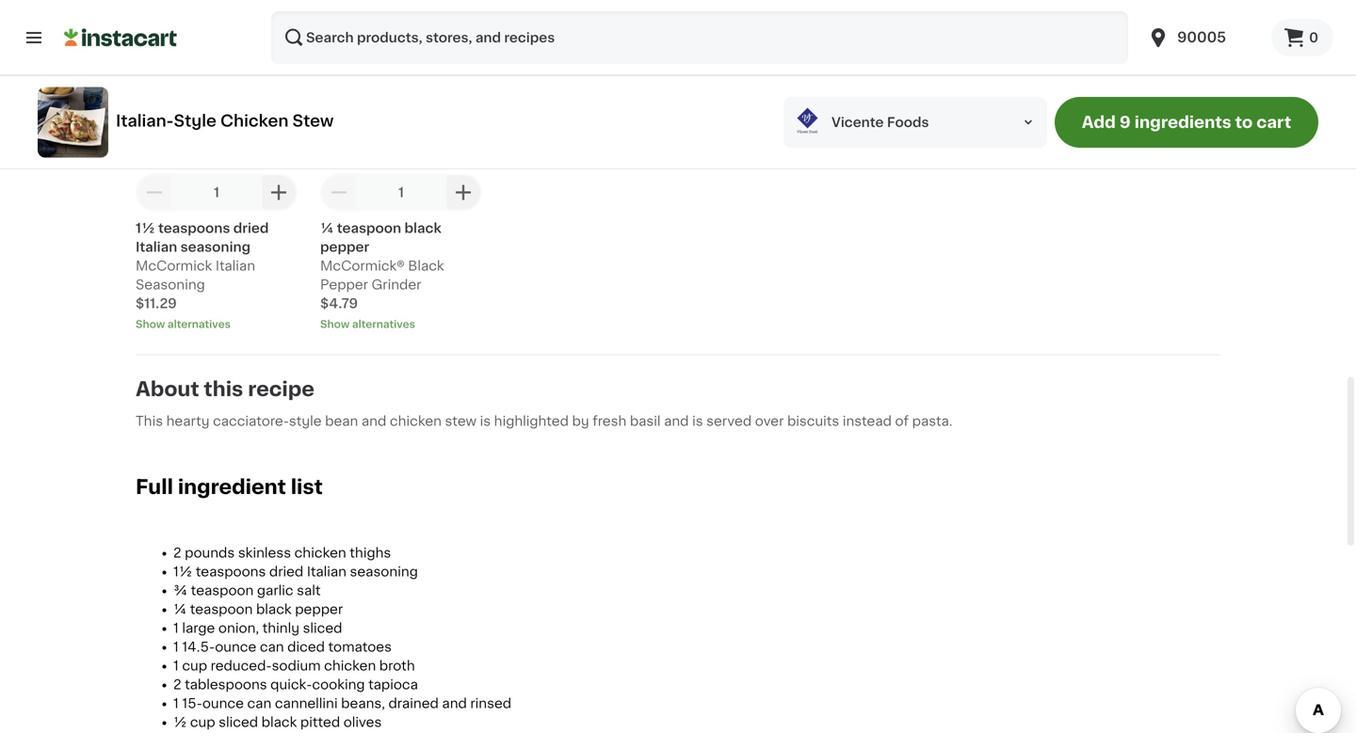 Task type: locate. For each thing, give the bounding box(es) containing it.
style
[[289, 415, 322, 428]]

1
[[214, 186, 219, 199], [398, 186, 404, 199], [173, 622, 179, 635], [173, 641, 179, 654], [173, 660, 179, 673], [173, 698, 179, 711]]

Search field
[[271, 11, 1128, 64]]

0 horizontal spatial show
[[136, 319, 165, 330]]

¼
[[320, 222, 334, 235], [173, 603, 187, 617]]

1½ up ¾
[[173, 566, 192, 579]]

show inside '¼ teaspoon black pepper mccormick® black pepper grinder $4.79 show alternatives'
[[320, 319, 350, 330]]

¼ inside 2 pounds skinless chicken thighs 1½ teaspoons dried italian seasoning ¾ teaspoon garlic salt ¼ teaspoon black pepper 1 large onion, thinly sliced 1 14.5-ounce can diced tomatoes 1 cup reduced-sodium chicken broth 2 tablespoons quick-cooking tapioca 1 15-ounce can cannellini beans, drained and rinsed ½ cup sliced black pitted olives
[[173, 603, 187, 617]]

1 left 14.5-
[[173, 641, 179, 654]]

0 horizontal spatial product group
[[136, 4, 298, 332]]

can down thinly at the bottom left
[[260, 641, 284, 654]]

1½ inside 2 pounds skinless chicken thighs 1½ teaspoons dried italian seasoning ¾ teaspoon garlic salt ¼ teaspoon black pepper 1 large onion, thinly sliced 1 14.5-ounce can diced tomatoes 1 cup reduced-sodium chicken broth 2 tablespoons quick-cooking tapioca 1 15-ounce can cannellini beans, drained and rinsed ½ cup sliced black pitted olives
[[173, 566, 192, 579]]

1 vertical spatial seasoning
[[350, 566, 418, 579]]

0 horizontal spatial 1½
[[136, 222, 155, 235]]

cannellini
[[275, 698, 338, 711]]

1 vertical spatial italian
[[216, 260, 255, 273]]

1½ teaspoons dried italian seasoning mccormick italian seasoning $11.29 show alternatives
[[136, 222, 269, 330]]

about
[[136, 380, 199, 399]]

sliced
[[303, 622, 342, 635], [219, 716, 258, 730]]

can down quick-
[[247, 698, 271, 711]]

seasoning inside 2 pounds skinless chicken thighs 1½ teaspoons dried italian seasoning ¾ teaspoon garlic salt ¼ teaspoon black pepper 1 large onion, thinly sliced 1 14.5-ounce can diced tomatoes 1 cup reduced-sodium chicken broth 2 tablespoons quick-cooking tapioca 1 15-ounce can cannellini beans, drained and rinsed ½ cup sliced black pitted olives
[[350, 566, 418, 579]]

and right bean
[[362, 415, 386, 428]]

style
[[174, 113, 217, 129]]

1 show from the left
[[136, 319, 165, 330]]

14.5-
[[182, 641, 215, 654]]

1 horizontal spatial sliced
[[303, 622, 342, 635]]

1 decrement quantity image from the left
[[143, 181, 166, 204]]

show
[[136, 319, 165, 330], [320, 319, 350, 330]]

2 vertical spatial black
[[261, 716, 297, 730]]

seasoning
[[180, 241, 251, 254], [350, 566, 418, 579]]

full
[[136, 478, 173, 497]]

2 vertical spatial italian
[[307, 566, 347, 579]]

1 horizontal spatial seasoning
[[350, 566, 418, 579]]

cacciatore-
[[213, 415, 289, 428]]

italian up mccormick
[[136, 241, 177, 254]]

0 horizontal spatial alternatives
[[167, 319, 231, 330]]

alternatives inside '¼ teaspoon black pepper mccormick® black pepper grinder $4.79 show alternatives'
[[352, 319, 415, 330]]

instead
[[843, 415, 892, 428]]

italian
[[136, 241, 177, 254], [216, 260, 255, 273], [307, 566, 347, 579]]

0 vertical spatial teaspoons
[[158, 222, 230, 235]]

pepper inside 2 pounds skinless chicken thighs 1½ teaspoons dried italian seasoning ¾ teaspoon garlic salt ¼ teaspoon black pepper 1 large onion, thinly sliced 1 14.5-ounce can diced tomatoes 1 cup reduced-sodium chicken broth 2 tablespoons quick-cooking tapioca 1 15-ounce can cannellini beans, drained and rinsed ½ cup sliced black pitted olives
[[295, 603, 343, 617]]

pepper up mccormick®
[[320, 241, 369, 254]]

1 vertical spatial ounce
[[202, 698, 244, 711]]

italian right mccormick
[[216, 260, 255, 273]]

this hearty cacciatore-style bean and chicken stew is highlighted by fresh basil and is served over biscuits instead of pasta.
[[136, 415, 952, 428]]

is left served
[[692, 415, 703, 428]]

and right 'basil'
[[664, 415, 689, 428]]

teaspoons up mccormick
[[158, 222, 230, 235]]

0 vertical spatial seasoning
[[180, 241, 251, 254]]

seasoning up mccormick
[[180, 241, 251, 254]]

cup down the 15-
[[190, 716, 215, 730]]

vicente foods image
[[791, 106, 824, 139]]

teaspoons down the pounds
[[196, 566, 266, 579]]

2 horizontal spatial italian
[[307, 566, 347, 579]]

can
[[260, 641, 284, 654], [247, 698, 271, 711]]

1 horizontal spatial ¼
[[320, 222, 334, 235]]

1 product group from the left
[[136, 4, 298, 332]]

¼ up mccormick®
[[320, 222, 334, 235]]

hearty
[[166, 415, 210, 428]]

dried
[[233, 222, 269, 235], [269, 566, 303, 579]]

0 vertical spatial pepper
[[320, 241, 369, 254]]

1 vertical spatial ¼
[[173, 603, 187, 617]]

ounce down onion,
[[215, 641, 256, 654]]

pepper inside '¼ teaspoon black pepper mccormick® black pepper grinder $4.79 show alternatives'
[[320, 241, 369, 254]]

chicken up salt
[[294, 547, 346, 560]]

teaspoons
[[158, 222, 230, 235], [196, 566, 266, 579]]

to
[[1235, 114, 1253, 130]]

biscuits
[[787, 415, 839, 428]]

alternatives down grinder
[[352, 319, 415, 330]]

½
[[173, 716, 187, 730]]

italian up salt
[[307, 566, 347, 579]]

1 horizontal spatial decrement quantity image
[[328, 181, 350, 204]]

1 left large
[[173, 622, 179, 635]]

product group
[[136, 4, 298, 332], [320, 4, 482, 332]]

2 show alternatives button from the left
[[320, 317, 482, 332]]

cup
[[182, 660, 207, 673], [190, 716, 215, 730]]

2 decrement quantity image from the left
[[328, 181, 350, 204]]

1 horizontal spatial and
[[442, 698, 467, 711]]

1 vertical spatial teaspoon
[[191, 585, 254, 598]]

None search field
[[271, 11, 1128, 64]]

¼ down ¾
[[173, 603, 187, 617]]

salt
[[297, 585, 321, 598]]

and left rinsed
[[442, 698, 467, 711]]

90005 button
[[1136, 11, 1271, 64], [1147, 11, 1260, 64]]

1 horizontal spatial italian
[[216, 260, 255, 273]]

2 pounds skinless chicken thighs 1½ teaspoons dried italian seasoning ¾ teaspoon garlic salt ¼ teaspoon black pepper 1 large onion, thinly sliced 1 14.5-ounce can diced tomatoes 1 cup reduced-sodium chicken broth 2 tablespoons quick-cooking tapioca 1 15-ounce can cannellini beans, drained and rinsed ½ cup sliced black pitted olives
[[173, 547, 511, 730]]

decrement quantity image down italian-
[[143, 181, 166, 204]]

1 down italian-style chicken stew
[[214, 186, 219, 199]]

black
[[404, 222, 441, 235], [256, 603, 292, 617], [261, 716, 297, 730]]

1 vertical spatial can
[[247, 698, 271, 711]]

black up black on the left of the page
[[404, 222, 441, 235]]

tomatoes
[[328, 641, 392, 654]]

sliced down 'tablespoons'
[[219, 716, 258, 730]]

1 vertical spatial sliced
[[219, 716, 258, 730]]

italian-
[[116, 113, 174, 129]]

1 vertical spatial 1½
[[173, 566, 192, 579]]

1 vertical spatial pepper
[[295, 603, 343, 617]]

0 vertical spatial black
[[404, 222, 441, 235]]

0 vertical spatial italian
[[136, 241, 177, 254]]

0 horizontal spatial show alternatives button
[[136, 317, 298, 332]]

0 vertical spatial teaspoon
[[337, 222, 401, 235]]

skinless
[[238, 547, 291, 560]]

1 vertical spatial dried
[[269, 566, 303, 579]]

1 horizontal spatial product group
[[320, 4, 482, 332]]

italian inside 2 pounds skinless chicken thighs 1½ teaspoons dried italian seasoning ¾ teaspoon garlic salt ¼ teaspoon black pepper 1 large onion, thinly sliced 1 14.5-ounce can diced tomatoes 1 cup reduced-sodium chicken broth 2 tablespoons quick-cooking tapioca 1 15-ounce can cannellini beans, drained and rinsed ½ cup sliced black pitted olives
[[307, 566, 347, 579]]

pepper
[[320, 241, 369, 254], [295, 603, 343, 617]]

seasoning down thighs
[[350, 566, 418, 579]]

0 vertical spatial 1½
[[136, 222, 155, 235]]

0 horizontal spatial is
[[480, 415, 491, 428]]

increment quantity image
[[267, 181, 290, 204], [452, 181, 475, 204]]

teaspoon up mccormick®
[[337, 222, 401, 235]]

2 90005 button from the left
[[1147, 11, 1260, 64]]

teaspoon down the pounds
[[191, 585, 254, 598]]

2
[[173, 547, 181, 560], [173, 679, 181, 692]]

teaspoons inside 1½ teaspoons dried italian seasoning mccormick italian seasoning $11.29 show alternatives
[[158, 222, 230, 235]]

is
[[480, 415, 491, 428], [692, 415, 703, 428]]

0 vertical spatial 2
[[173, 547, 181, 560]]

of
[[895, 415, 909, 428]]

teaspoon
[[337, 222, 401, 235], [191, 585, 254, 598], [190, 603, 253, 617]]

9
[[1120, 114, 1131, 130]]

show alternatives button down the seasoning
[[136, 317, 298, 332]]

1 horizontal spatial alternatives
[[352, 319, 415, 330]]

black inside '¼ teaspoon black pepper mccormick® black pepper grinder $4.79 show alternatives'
[[404, 222, 441, 235]]

pounds
[[185, 547, 235, 560]]

2 alternatives from the left
[[352, 319, 415, 330]]

2 left the pounds
[[173, 547, 181, 560]]

chicken left stew
[[390, 415, 442, 428]]

cup down 14.5-
[[182, 660, 207, 673]]

1 horizontal spatial 1½
[[173, 566, 192, 579]]

1 show alternatives button from the left
[[136, 317, 298, 332]]

0 horizontal spatial italian
[[136, 241, 177, 254]]

1½ up mccormick
[[136, 222, 155, 235]]

0 vertical spatial can
[[260, 641, 284, 654]]

black
[[408, 260, 444, 273]]

1 horizontal spatial is
[[692, 415, 703, 428]]

2 2 from the top
[[173, 679, 181, 692]]

1 vertical spatial teaspoons
[[196, 566, 266, 579]]

black down garlic
[[256, 603, 292, 617]]

90005
[[1177, 31, 1226, 44]]

1 horizontal spatial increment quantity image
[[452, 181, 475, 204]]

decrement quantity image
[[143, 181, 166, 204], [328, 181, 350, 204]]

chicken down tomatoes
[[324, 660, 376, 673]]

2 increment quantity image from the left
[[452, 181, 475, 204]]

pepper down salt
[[295, 603, 343, 617]]

chicken
[[390, 415, 442, 428], [294, 547, 346, 560], [324, 660, 376, 673]]

15-
[[182, 698, 202, 711]]

ounce
[[215, 641, 256, 654], [202, 698, 244, 711]]

2 product group from the left
[[320, 4, 482, 332]]

0 vertical spatial sliced
[[303, 622, 342, 635]]

$4.79
[[320, 297, 358, 310]]

alternatives for $11.29
[[167, 319, 231, 330]]

2 show from the left
[[320, 319, 350, 330]]

1 horizontal spatial show alternatives button
[[320, 317, 482, 332]]

black down cannellini
[[261, 716, 297, 730]]

bean
[[325, 415, 358, 428]]

show down $4.79
[[320, 319, 350, 330]]

2 vertical spatial chicken
[[324, 660, 376, 673]]

is right stew
[[480, 415, 491, 428]]

show alternatives button for grinder
[[320, 317, 482, 332]]

cooking
[[312, 679, 365, 692]]

vicente foods button
[[784, 97, 1047, 148]]

0
[[1309, 31, 1318, 44]]

teaspoons inside 2 pounds skinless chicken thighs 1½ teaspoons dried italian seasoning ¾ teaspoon garlic salt ¼ teaspoon black pepper 1 large onion, thinly sliced 1 14.5-ounce can diced tomatoes 1 cup reduced-sodium chicken broth 2 tablespoons quick-cooking tapioca 1 15-ounce can cannellini beans, drained and rinsed ½ cup sliced black pitted olives
[[196, 566, 266, 579]]

vicente foods
[[832, 116, 929, 129]]

show alternatives button down grinder
[[320, 317, 482, 332]]

add 9 ingredients to cart
[[1082, 114, 1291, 130]]

alternatives
[[167, 319, 231, 330], [352, 319, 415, 330]]

decrement quantity image down stew
[[328, 181, 350, 204]]

italian-style chicken stew
[[116, 113, 334, 129]]

1 vertical spatial 2
[[173, 679, 181, 692]]

0 horizontal spatial seasoning
[[180, 241, 251, 254]]

2 up the ½
[[173, 679, 181, 692]]

1½
[[136, 222, 155, 235], [173, 566, 192, 579]]

seasoning inside 1½ teaspoons dried italian seasoning mccormick italian seasoning $11.29 show alternatives
[[180, 241, 251, 254]]

beans,
[[341, 698, 385, 711]]

served
[[706, 415, 752, 428]]

alternatives inside 1½ teaspoons dried italian seasoning mccormick italian seasoning $11.29 show alternatives
[[167, 319, 231, 330]]

sodium
[[272, 660, 321, 673]]

show inside 1½ teaspoons dried italian seasoning mccormick italian seasoning $11.29 show alternatives
[[136, 319, 165, 330]]

0 vertical spatial dried
[[233, 222, 269, 235]]

dried inside 1½ teaspoons dried italian seasoning mccormick italian seasoning $11.29 show alternatives
[[233, 222, 269, 235]]

ounce down 'tablespoons'
[[202, 698, 244, 711]]

2 horizontal spatial and
[[664, 415, 689, 428]]

0 horizontal spatial ¼
[[173, 603, 187, 617]]

show alternatives button
[[136, 317, 298, 332], [320, 317, 482, 332]]

0 horizontal spatial increment quantity image
[[267, 181, 290, 204]]

0 horizontal spatial decrement quantity image
[[143, 181, 166, 204]]

teaspoon up onion,
[[190, 603, 253, 617]]

0 vertical spatial cup
[[182, 660, 207, 673]]

full ingredient list
[[136, 478, 323, 497]]

basil
[[630, 415, 661, 428]]

0 vertical spatial ¼
[[320, 222, 334, 235]]

1 alternatives from the left
[[167, 319, 231, 330]]

increment quantity image for ¼ teaspoon black pepper
[[452, 181, 475, 204]]

by
[[572, 415, 589, 428]]

tablespoons
[[185, 679, 267, 692]]

show down the $11.29 on the left top of the page
[[136, 319, 165, 330]]

alternatives down the $11.29 on the left top of the page
[[167, 319, 231, 330]]

mccormick
[[136, 260, 212, 273]]

pepper
[[320, 278, 368, 292]]

1 increment quantity image from the left
[[267, 181, 290, 204]]

quick-
[[270, 679, 312, 692]]

and
[[362, 415, 386, 428], [664, 415, 689, 428], [442, 698, 467, 711]]

sliced up diced
[[303, 622, 342, 635]]

dried inside 2 pounds skinless chicken thighs 1½ teaspoons dried italian seasoning ¾ teaspoon garlic salt ¼ teaspoon black pepper 1 large onion, thinly sliced 1 14.5-ounce can diced tomatoes 1 cup reduced-sodium chicken broth 2 tablespoons quick-cooking tapioca 1 15-ounce can cannellini beans, drained and rinsed ½ cup sliced black pitted olives
[[269, 566, 303, 579]]

show alternatives button for seasoning
[[136, 317, 298, 332]]

1 horizontal spatial show
[[320, 319, 350, 330]]



Task type: describe. For each thing, give the bounding box(es) containing it.
decrement quantity image for teaspoon
[[328, 181, 350, 204]]

fresh
[[593, 415, 626, 428]]

onion,
[[218, 622, 259, 635]]

list
[[291, 478, 323, 497]]

1 2 from the top
[[173, 547, 181, 560]]

tapioca
[[368, 679, 418, 692]]

decrement quantity image for teaspoons
[[143, 181, 166, 204]]

rinsed
[[470, 698, 511, 711]]

about this recipe
[[136, 380, 314, 399]]

diced
[[287, 641, 325, 654]]

1½ inside 1½ teaspoons dried italian seasoning mccormick italian seasoning $11.29 show alternatives
[[136, 222, 155, 235]]

chicken
[[220, 113, 289, 129]]

¾
[[173, 585, 188, 598]]

instacart logo image
[[64, 26, 177, 49]]

2 vertical spatial teaspoon
[[190, 603, 253, 617]]

add 9 ingredients to cart button
[[1055, 97, 1318, 148]]

large
[[182, 622, 215, 635]]

0 horizontal spatial and
[[362, 415, 386, 428]]

mccormick®
[[320, 260, 405, 273]]

thinly
[[262, 622, 299, 635]]

this
[[204, 380, 243, 399]]

$11.29
[[136, 297, 177, 310]]

0 vertical spatial ounce
[[215, 641, 256, 654]]

1 is from the left
[[480, 415, 491, 428]]

show for $4.79
[[320, 319, 350, 330]]

0 horizontal spatial sliced
[[219, 716, 258, 730]]

ingredients
[[1134, 114, 1231, 130]]

¼ inside '¼ teaspoon black pepper mccormick® black pepper grinder $4.79 show alternatives'
[[320, 222, 334, 235]]

stew
[[445, 415, 477, 428]]

2 is from the left
[[692, 415, 703, 428]]

teaspoon inside '¼ teaspoon black pepper mccormick® black pepper grinder $4.79 show alternatives'
[[337, 222, 401, 235]]

alternatives for $4.79
[[352, 319, 415, 330]]

over
[[755, 415, 784, 428]]

1 90005 button from the left
[[1136, 11, 1271, 64]]

vicente
[[832, 116, 884, 129]]

1 vertical spatial chicken
[[294, 547, 346, 560]]

1 vertical spatial cup
[[190, 716, 215, 730]]

foods
[[887, 116, 929, 129]]

0 vertical spatial chicken
[[390, 415, 442, 428]]

stew
[[292, 113, 334, 129]]

¼ teaspoon black pepper mccormick® black pepper grinder $4.79 show alternatives
[[320, 222, 444, 330]]

increment quantity image for 1½ teaspoons dried italian seasoning
[[267, 181, 290, 204]]

drained
[[388, 698, 439, 711]]

broth
[[379, 660, 415, 673]]

add
[[1082, 114, 1116, 130]]

olives
[[343, 716, 382, 730]]

seasoning
[[136, 278, 205, 292]]

1 up the ½
[[173, 660, 179, 673]]

thighs
[[350, 547, 391, 560]]

reduced-
[[211, 660, 272, 673]]

show for $11.29
[[136, 319, 165, 330]]

recipe
[[248, 380, 314, 399]]

cart
[[1257, 114, 1291, 130]]

and inside 2 pounds skinless chicken thighs 1½ teaspoons dried italian seasoning ¾ teaspoon garlic salt ¼ teaspoon black pepper 1 large onion, thinly sliced 1 14.5-ounce can diced tomatoes 1 cup reduced-sodium chicken broth 2 tablespoons quick-cooking tapioca 1 15-ounce can cannellini beans, drained and rinsed ½ cup sliced black pitted olives
[[442, 698, 467, 711]]

pasta.
[[912, 415, 952, 428]]

grinder
[[372, 278, 421, 292]]

ingredient
[[178, 478, 286, 497]]

pitted
[[300, 716, 340, 730]]

1 vertical spatial black
[[256, 603, 292, 617]]

1 up mccormick®
[[398, 186, 404, 199]]

highlighted
[[494, 415, 569, 428]]

1 left the 15-
[[173, 698, 179, 711]]

garlic
[[257, 585, 293, 598]]

this
[[136, 415, 163, 428]]

0 button
[[1271, 19, 1333, 57]]



Task type: vqa. For each thing, say whether or not it's contained in the screenshot.
1st Essentials
no



